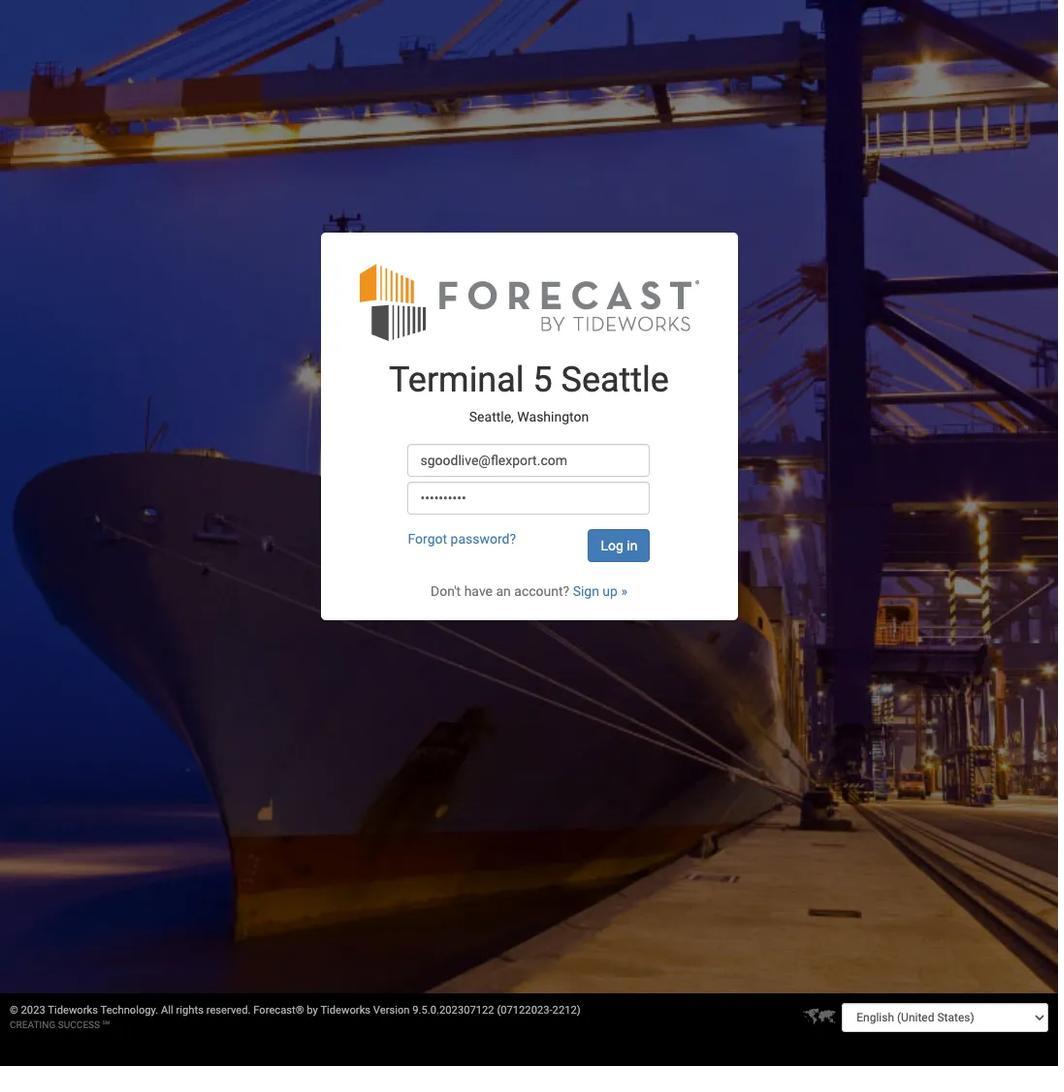 Task type: locate. For each thing, give the bounding box(es) containing it.
technology.
[[100, 1005, 158, 1017]]

creating
[[10, 1020, 56, 1031]]

9.5.0.202307122
[[413, 1005, 494, 1017]]

forgot password? log in
[[408, 532, 638, 554]]

don't have an account? sign up »
[[431, 584, 628, 599]]

forecast® by tideworks image
[[359, 262, 699, 342]]

forgot
[[408, 532, 447, 547]]

success
[[58, 1020, 100, 1031]]

5
[[533, 360, 553, 401]]

tideworks
[[48, 1005, 98, 1017], [320, 1005, 371, 1017]]

1 horizontal spatial tideworks
[[320, 1005, 371, 1017]]

Password password field
[[408, 482, 650, 515]]

2023
[[21, 1005, 45, 1017]]

tideworks right by
[[320, 1005, 371, 1017]]

forecast®
[[253, 1005, 304, 1017]]

version
[[373, 1005, 410, 1017]]

0 horizontal spatial tideworks
[[48, 1005, 98, 1017]]

©
[[10, 1005, 18, 1017]]

tideworks up success
[[48, 1005, 98, 1017]]

sign
[[573, 584, 599, 599]]

all
[[161, 1005, 173, 1017]]

terminal 5 seattle seattle, washington
[[389, 360, 669, 424]]

account?
[[514, 584, 570, 599]]



Task type: describe. For each thing, give the bounding box(es) containing it.
washington
[[517, 409, 589, 424]]

seattle
[[561, 360, 669, 401]]

log
[[601, 538, 624, 554]]

forgot password? link
[[408, 532, 516, 547]]

2212)
[[552, 1005, 581, 1017]]

rights
[[176, 1005, 204, 1017]]

»
[[621, 584, 628, 599]]

(07122023-
[[497, 1005, 553, 1017]]

reserved.
[[206, 1005, 251, 1017]]

1 tideworks from the left
[[48, 1005, 98, 1017]]

password?
[[451, 532, 516, 547]]

have
[[464, 584, 493, 599]]

up
[[603, 584, 618, 599]]

seattle,
[[469, 409, 514, 424]]

log in button
[[588, 530, 650, 563]]

don't
[[431, 584, 461, 599]]

© 2023 tideworks technology. all rights reserved. forecast® by tideworks version 9.5.0.202307122 (07122023-2212) creating success ℠
[[10, 1005, 581, 1031]]

℠
[[102, 1020, 110, 1031]]

terminal
[[389, 360, 524, 401]]

sign up » link
[[573, 584, 628, 599]]

in
[[627, 538, 638, 554]]

Email or username text field
[[408, 444, 650, 477]]

by
[[307, 1005, 318, 1017]]

2 tideworks from the left
[[320, 1005, 371, 1017]]

an
[[496, 584, 511, 599]]



Task type: vqa. For each thing, say whether or not it's contained in the screenshot.
Forecast®
yes



